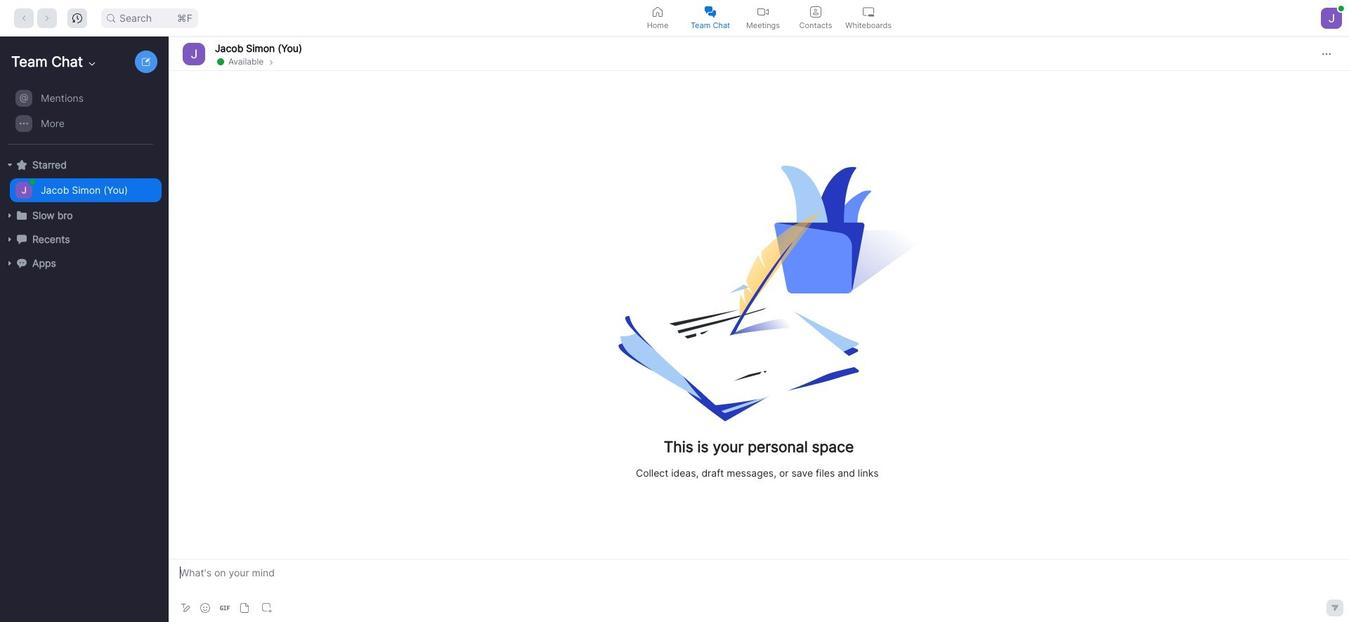 Task type: vqa. For each thing, say whether or not it's contained in the screenshot.
Online image
yes



Task type: describe. For each thing, give the bounding box(es) containing it.
recents tree item
[[6, 228, 162, 252]]

1 vertical spatial jacob simon's avatar image
[[15, 182, 32, 199]]

whiteboard small image
[[863, 6, 874, 17]]

slow bro tree item
[[6, 204, 162, 228]]

1 chevron right small image from the top
[[267, 57, 276, 66]]

starred tree item
[[6, 153, 162, 177]]

chatbot image
[[17, 258, 27, 268]]

triangle right image inside slow bro tree item
[[6, 212, 14, 220]]

chatbot image
[[17, 258, 27, 268]]

new image
[[142, 58, 150, 66]]



Task type: locate. For each thing, give the bounding box(es) containing it.
tab list
[[631, 0, 895, 36]]

0 vertical spatial jacob simon's avatar image
[[183, 43, 205, 65]]

ellipses horizontal image
[[1323, 50, 1331, 58], [1323, 50, 1331, 58]]

triangle right image
[[6, 161, 14, 169], [6, 161, 14, 169], [6, 212, 14, 220], [6, 235, 14, 244], [6, 235, 14, 244], [6, 259, 14, 268]]

video on image
[[758, 6, 769, 17], [758, 6, 769, 17]]

jacob simon's avatar image right new icon
[[183, 43, 205, 65]]

1 horizontal spatial jacob simon's avatar image
[[183, 43, 205, 65]]

tree
[[0, 84, 166, 290]]

team chat image
[[705, 6, 716, 17], [705, 6, 716, 17]]

profile contact image
[[810, 6, 822, 17], [810, 6, 822, 17]]

star image
[[17, 160, 27, 170], [17, 160, 27, 170]]

chat image
[[17, 235, 27, 244], [17, 235, 27, 244]]

apps tree item
[[6, 252, 162, 276]]

triangle right image
[[6, 212, 14, 220], [6, 259, 14, 268]]

folder image
[[17, 211, 27, 221], [17, 211, 27, 221]]

jacob simon's avatar image down starred tree item
[[15, 182, 32, 199]]

magnifier image
[[107, 14, 115, 22], [107, 14, 115, 22]]

2 chevron right small image from the top
[[267, 58, 276, 66]]

screenshot image
[[262, 604, 272, 614], [262, 604, 272, 614]]

file image
[[240, 604, 249, 614], [240, 604, 249, 614]]

home small image
[[652, 6, 663, 17], [652, 6, 663, 17]]

chevron right small image
[[267, 57, 276, 66], [267, 58, 276, 66]]

emoji image
[[200, 604, 210, 614], [200, 604, 210, 614]]

1 triangle right image from the top
[[6, 212, 14, 220]]

online image
[[1339, 5, 1344, 11], [30, 179, 35, 185], [30, 179, 35, 185]]

0 vertical spatial triangle right image
[[6, 212, 14, 220]]

new image
[[142, 58, 150, 66]]

gif image
[[220, 604, 230, 614], [220, 604, 230, 614]]

whiteboard small image
[[863, 6, 874, 17]]

format image
[[180, 603, 191, 614], [180, 603, 191, 614]]

jacob simon's avatar image
[[183, 43, 205, 65], [15, 182, 32, 199]]

group
[[0, 86, 162, 145]]

online image
[[1339, 5, 1344, 11], [217, 58, 224, 65], [217, 58, 224, 65]]

1 vertical spatial triangle right image
[[6, 259, 14, 268]]

0 horizontal spatial jacob simon's avatar image
[[15, 182, 32, 199]]

2 triangle right image from the top
[[6, 259, 14, 268]]

history image
[[72, 13, 82, 23], [72, 13, 82, 23]]

chevron down small image
[[87, 58, 98, 70], [87, 58, 98, 70]]



